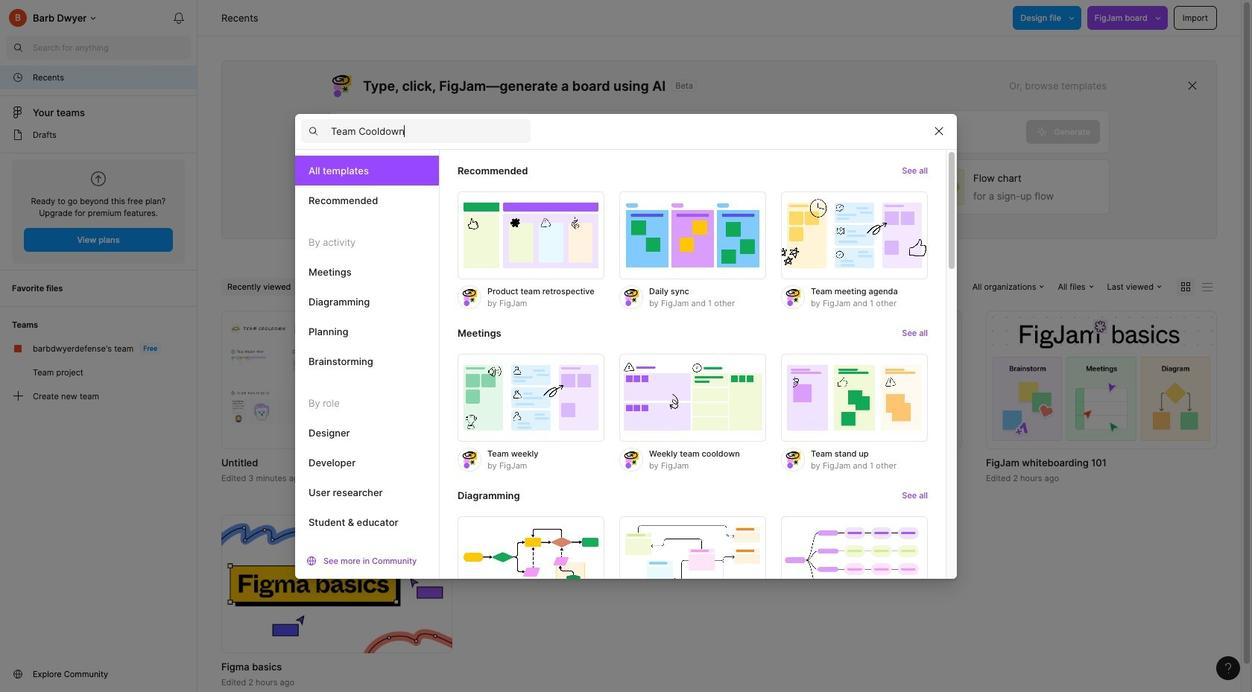 Task type: describe. For each thing, give the bounding box(es) containing it.
daily sync image
[[619, 191, 766, 279]]

Search for anything text field
[[33, 42, 191, 54]]

product team retrospective image
[[458, 191, 605, 279]]

diagram basics image
[[458, 516, 605, 605]]

Ex: A weekly team meeting, starting with an ice breaker field
[[329, 111, 1027, 153]]

community 16 image
[[12, 669, 24, 681]]

team meeting agenda image
[[781, 191, 928, 279]]

mindmap image
[[781, 516, 928, 605]]

search 32 image
[[6, 36, 30, 60]]

team weekly image
[[458, 354, 605, 442]]



Task type: locate. For each thing, give the bounding box(es) containing it.
Search templates text field
[[331, 122, 531, 140]]

uml diagram image
[[619, 516, 766, 605]]

weekly team cooldown image
[[619, 354, 766, 442]]

file thumbnail image
[[731, 311, 962, 449], [986, 311, 1217, 449], [229, 320, 445, 440], [484, 320, 700, 440], [221, 515, 452, 654]]

page 16 image
[[12, 129, 24, 141]]

dialog
[[295, 113, 957, 634]]

recent 16 image
[[12, 72, 24, 83]]

team stand up image
[[781, 354, 928, 442]]

bell 32 image
[[167, 6, 191, 30]]



